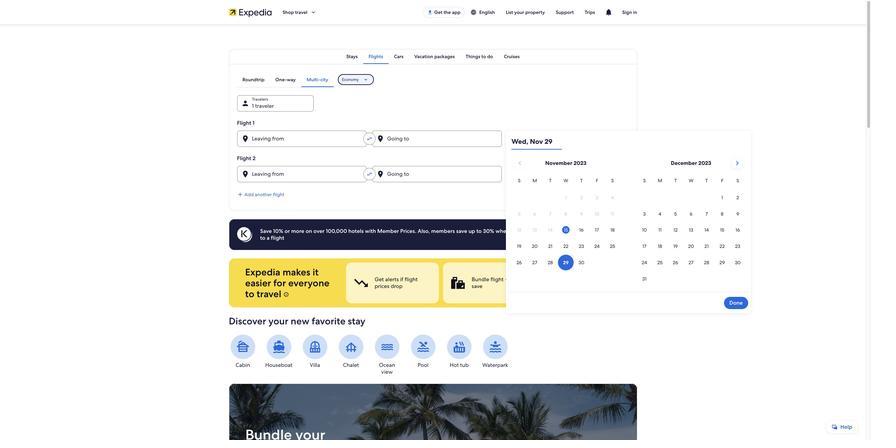 Task type: vqa. For each thing, say whether or not it's contained in the screenshot.
21 inside December 2023 element
yes



Task type: locate. For each thing, give the bounding box(es) containing it.
get right 'download the app button' icon
[[435, 9, 443, 15]]

0 vertical spatial save
[[457, 228, 468, 235]]

nov down previous month icon
[[522, 173, 532, 181]]

2 23 from the left
[[736, 244, 741, 250]]

support link
[[551, 6, 580, 18]]

1 horizontal spatial f
[[722, 178, 724, 184]]

1 horizontal spatial 25 button
[[653, 255, 668, 271]]

add another flight button
[[237, 192, 285, 198]]

17
[[596, 227, 600, 233], [643, 244, 647, 250]]

0 horizontal spatial 26
[[517, 260, 522, 266]]

key
[[581, 283, 590, 290]]

18 button down 11 button
[[653, 239, 668, 254]]

2 26 from the left
[[674, 260, 679, 266]]

0 vertical spatial 25
[[611, 244, 616, 250]]

22 inside december 2023 element
[[720, 244, 726, 250]]

27 for 2nd 27 button
[[689, 260, 694, 266]]

0 horizontal spatial 15 button
[[559, 223, 574, 238]]

+
[[505, 276, 509, 283]]

20 inside december 2023 element
[[689, 244, 695, 250]]

flight inside bundle flight + hotel to save
[[491, 276, 504, 283]]

nov 29 down previous month icon
[[522, 173, 539, 181]]

11
[[659, 227, 662, 233]]

1
[[252, 103, 254, 110], [253, 120, 255, 127], [722, 195, 724, 201]]

1 horizontal spatial w
[[689, 178, 694, 184]]

0 horizontal spatial your
[[269, 315, 289, 328]]

2 21 from the left
[[705, 244, 710, 250]]

0 horizontal spatial 24
[[595, 244, 600, 250]]

hot tub
[[450, 362, 469, 369]]

0 vertical spatial flight
[[237, 120, 251, 127]]

2 swap origin and destination values image from the top
[[367, 171, 373, 177]]

trips link
[[580, 6, 601, 18]]

flight right 'if'
[[405, 276, 418, 283]]

26 inside december 2023 element
[[674, 260, 679, 266]]

1 left traveler
[[252, 103, 254, 110]]

27 for second 27 button from the right
[[533, 260, 538, 266]]

2 2023 from the left
[[699, 160, 712, 167]]

22 inside november 2023 element
[[564, 244, 569, 250]]

1 m from the left
[[533, 178, 538, 184]]

1 vertical spatial save
[[472, 283, 483, 290]]

1 flight from the top
[[237, 120, 251, 127]]

2 m from the left
[[658, 178, 663, 184]]

t down november 2023
[[581, 178, 583, 184]]

0 horizontal spatial 28
[[548, 260, 554, 266]]

3 button
[[637, 206, 653, 222]]

2023 right november
[[574, 160, 587, 167]]

1 vertical spatial 18
[[659, 244, 663, 250]]

1 inside dropdown button
[[252, 103, 254, 110]]

2 27 from the left
[[689, 260, 694, 266]]

25 button up 31 button
[[653, 255, 668, 271]]

0 horizontal spatial 20
[[532, 244, 538, 250]]

10%
[[273, 228, 284, 235]]

2 s from the left
[[612, 178, 615, 184]]

your for discover
[[269, 315, 289, 328]]

21 button
[[543, 239, 559, 254], [700, 239, 715, 254]]

you
[[511, 228, 521, 235]]

f
[[596, 178, 599, 184], [722, 178, 724, 184]]

31
[[643, 276, 647, 282]]

earn airline miles and one key rewards
[[569, 276, 622, 290]]

to left do
[[482, 53, 487, 60]]

flight left +
[[491, 276, 504, 283]]

24 inside november 2023 element
[[595, 244, 600, 250]]

your for list
[[515, 9, 525, 15]]

expedia logo image
[[229, 7, 272, 17]]

1 horizontal spatial get
[[435, 9, 443, 15]]

0 vertical spatial swap origin and destination values image
[[367, 136, 373, 142]]

0 horizontal spatial 25
[[611, 244, 616, 250]]

cars link
[[389, 49, 409, 64]]

villa
[[310, 362, 320, 369]]

23 button up 29 button
[[731, 239, 746, 254]]

communication center icon image
[[605, 8, 613, 16]]

2 19 button from the left
[[668, 239, 684, 254]]

1 horizontal spatial 19 button
[[668, 239, 684, 254]]

5 button
[[668, 206, 684, 222]]

2 nov 29 from the top
[[522, 173, 539, 181]]

save left up
[[457, 228, 468, 235]]

0 vertical spatial nov 29
[[522, 138, 539, 145]]

on
[[306, 228, 312, 235]]

2 19 from the left
[[674, 244, 678, 250]]

0 horizontal spatial 27 button
[[528, 255, 543, 271]]

do
[[488, 53, 494, 60]]

t down november
[[550, 178, 552, 184]]

prices.
[[401, 228, 417, 235]]

1 vertical spatial 25
[[658, 260, 663, 266]]

16 button right today element on the right bottom of the page
[[574, 223, 590, 238]]

1 horizontal spatial 24 button
[[637, 255, 653, 271]]

17 inside december 2023 element
[[643, 244, 647, 250]]

2023 right december
[[699, 160, 712, 167]]

1 horizontal spatial 23 button
[[731, 239, 746, 254]]

1 vertical spatial nov 29 button
[[507, 166, 630, 183]]

next month image
[[734, 159, 742, 168]]

20 inside november 2023 element
[[532, 244, 538, 250]]

1 vertical spatial travel
[[257, 288, 282, 300]]

17 inside november 2023 element
[[596, 227, 600, 233]]

1 horizontal spatial 15 button
[[715, 223, 731, 238]]

f inside november 2023 element
[[596, 178, 599, 184]]

22 button down today element on the right bottom of the page
[[559, 239, 574, 254]]

1 horizontal spatial 22
[[720, 244, 726, 250]]

24 for the left 24 button
[[595, 244, 600, 250]]

0 vertical spatial 17
[[596, 227, 600, 233]]

1 vertical spatial 2
[[737, 195, 740, 201]]

25 up the and
[[611, 244, 616, 250]]

t
[[550, 178, 552, 184], [581, 178, 583, 184], [675, 178, 678, 184], [706, 178, 709, 184]]

t down december
[[675, 178, 678, 184]]

easier
[[245, 277, 271, 290]]

30 up airline
[[579, 260, 585, 266]]

waterpark
[[483, 362, 509, 369]]

0 horizontal spatial 19
[[518, 244, 522, 250]]

1 horizontal spatial 30
[[736, 260, 741, 266]]

flight for flight 1
[[237, 120, 251, 127]]

23 up airline
[[579, 244, 585, 250]]

1 horizontal spatial 30 button
[[731, 255, 746, 271]]

1 21 from the left
[[549, 244, 553, 250]]

1 26 button from the left
[[512, 255, 528, 271]]

28 inside november 2023 element
[[548, 260, 554, 266]]

one-way
[[276, 77, 296, 83]]

hotel inside bundle flight + hotel to save
[[510, 276, 523, 283]]

20 button down add
[[528, 239, 543, 254]]

1 16 from the left
[[580, 227, 584, 233]]

nov right wed,
[[531, 137, 544, 146]]

15 inside today element
[[564, 227, 569, 233]]

2 20 button from the left
[[684, 239, 700, 254]]

25 down 11
[[658, 260, 663, 266]]

17 button
[[590, 223, 605, 238], [637, 239, 653, 254]]

w
[[564, 178, 569, 184], [689, 178, 694, 184]]

0 vertical spatial nov 29 button
[[507, 131, 630, 147]]

wed, nov 29 button
[[512, 134, 562, 150]]

0 horizontal spatial a
[[267, 235, 270, 242]]

add
[[522, 228, 532, 235]]

1 horizontal spatial 16 button
[[731, 223, 746, 238]]

trips
[[585, 9, 596, 15]]

1 horizontal spatial 23
[[736, 244, 741, 250]]

1 down 1 traveler
[[253, 120, 255, 127]]

0 horizontal spatial hotel
[[510, 276, 523, 283]]

0 horizontal spatial travel
[[257, 288, 282, 300]]

save inside save 10% or more on over 100,000 hotels with member prices. also, members save up to 30% when you add a hotel to a flight
[[457, 228, 468, 235]]

26 up bundle flight + hotel to save at the bottom of the page
[[517, 260, 522, 266]]

1 horizontal spatial 16
[[736, 227, 741, 233]]

0 horizontal spatial 27
[[533, 260, 538, 266]]

27 button
[[528, 255, 543, 271], [684, 255, 700, 271]]

30 inside november 2023 element
[[579, 260, 585, 266]]

flight right "another"
[[273, 192, 285, 198]]

nov 29
[[522, 138, 539, 145], [522, 173, 539, 181]]

1 horizontal spatial hotel
[[537, 228, 550, 235]]

17 button right today element on the right bottom of the page
[[590, 223, 605, 238]]

your right list
[[515, 9, 525, 15]]

0 horizontal spatial 28 button
[[543, 255, 559, 271]]

to down the 'expedia'
[[245, 288, 255, 300]]

1 horizontal spatial 27 button
[[684, 255, 700, 271]]

1 vertical spatial 24
[[642, 260, 648, 266]]

0 horizontal spatial 30 button
[[574, 255, 590, 271]]

another
[[255, 192, 272, 198]]

things to do link
[[461, 49, 499, 64]]

0 vertical spatial travel
[[295, 9, 308, 15]]

24 button up 31 button
[[637, 255, 653, 271]]

1 27 from the left
[[533, 260, 538, 266]]

17 right today element on the right bottom of the page
[[596, 227, 600, 233]]

0 horizontal spatial 17 button
[[590, 223, 605, 238]]

2 16 button from the left
[[731, 223, 746, 238]]

1 w from the left
[[564, 178, 569, 184]]

2 w from the left
[[689, 178, 694, 184]]

3
[[644, 211, 646, 217]]

19 button down you
[[512, 239, 528, 254]]

1 vertical spatial 25 button
[[653, 255, 668, 271]]

2 28 from the left
[[705, 260, 710, 266]]

0 horizontal spatial 19 button
[[512, 239, 528, 254]]

over
[[314, 228, 325, 235]]

16 right today element on the right bottom of the page
[[580, 227, 584, 233]]

flight left or
[[271, 235, 285, 242]]

1 vertical spatial flight
[[237, 155, 251, 162]]

1 horizontal spatial 26 button
[[668, 255, 684, 271]]

tab list
[[229, 49, 638, 64], [237, 72, 334, 87]]

18 button left '10'
[[605, 223, 621, 238]]

16 button down 9 button
[[731, 223, 746, 238]]

3 out of 3 element
[[541, 263, 634, 304]]

1 vertical spatial 24 button
[[637, 255, 653, 271]]

1 vertical spatial 18 button
[[653, 239, 668, 254]]

0 horizontal spatial 21
[[549, 244, 553, 250]]

to right +
[[524, 276, 529, 283]]

5
[[675, 211, 678, 217]]

27 button left 29 button
[[684, 255, 700, 271]]

trailing image
[[310, 9, 317, 15]]

w down december 2023 at the top of the page
[[689, 178, 694, 184]]

1 20 from the left
[[532, 244, 538, 250]]

0 horizontal spatial 15
[[564, 227, 569, 233]]

1 inside button
[[722, 195, 724, 201]]

28
[[548, 260, 554, 266], [705, 260, 710, 266]]

1 f from the left
[[596, 178, 599, 184]]

0 horizontal spatial 22 button
[[559, 239, 574, 254]]

1 out of 3 element
[[346, 263, 439, 304]]

17 down '10'
[[643, 244, 647, 250]]

miles
[[598, 276, 611, 283]]

1 t from the left
[[550, 178, 552, 184]]

24 button up miles
[[590, 239, 605, 254]]

2 26 button from the left
[[668, 255, 684, 271]]

flight for flight 2
[[237, 155, 251, 162]]

1 vertical spatial tab list
[[237, 72, 334, 87]]

27 inside november 2023 element
[[533, 260, 538, 266]]

f for december 2023
[[722, 178, 724, 184]]

1 22 from the left
[[564, 244, 569, 250]]

17 button down 10 button
[[637, 239, 653, 254]]

0 vertical spatial 25 button
[[605, 239, 621, 254]]

f inside december 2023 element
[[722, 178, 724, 184]]

1 horizontal spatial 20
[[689, 244, 695, 250]]

22 up 29 button
[[720, 244, 726, 250]]

shop travel
[[283, 9, 308, 15]]

w down november 2023
[[564, 178, 569, 184]]

travel left trailing icon
[[295, 9, 308, 15]]

0 vertical spatial 24 button
[[590, 239, 605, 254]]

0 horizontal spatial 2023
[[574, 160, 587, 167]]

hotel right add
[[537, 228, 550, 235]]

20 button down 13 button
[[684, 239, 700, 254]]

a right add
[[533, 228, 536, 235]]

main content
[[0, 25, 867, 441]]

0 horizontal spatial 22
[[564, 244, 569, 250]]

1 22 button from the left
[[559, 239, 574, 254]]

16 down 9 button
[[736, 227, 741, 233]]

23 button up airline
[[574, 239, 590, 254]]

26 down 12
[[674, 260, 679, 266]]

2 vertical spatial 1
[[722, 195, 724, 201]]

19 down you
[[518, 244, 522, 250]]

24 inside december 2023 element
[[642, 260, 648, 266]]

1 vertical spatial get
[[375, 276, 384, 283]]

23 for first 23 button from the right
[[736, 244, 741, 250]]

26 button up bundle flight + hotel to save at the bottom of the page
[[512, 255, 528, 271]]

0 horizontal spatial m
[[533, 178, 538, 184]]

30 inside december 2023 element
[[736, 260, 741, 266]]

flights
[[369, 53, 384, 60]]

your inside main content
[[269, 315, 289, 328]]

1 vertical spatial hotel
[[510, 276, 523, 283]]

2 16 from the left
[[736, 227, 741, 233]]

30
[[579, 260, 585, 266], [736, 260, 741, 266]]

2023 for november 2023
[[574, 160, 587, 167]]

1 19 from the left
[[518, 244, 522, 250]]

travel inside expedia makes it easier for everyone to travel
[[257, 288, 282, 300]]

2 15 button from the left
[[715, 223, 731, 238]]

13 button
[[684, 223, 700, 238]]

26 for 1st "26" button from the left
[[517, 260, 522, 266]]

get inside get alerts if flight prices drop
[[375, 276, 384, 283]]

23 down 9 button
[[736, 244, 741, 250]]

11 button
[[653, 223, 668, 238]]

0 vertical spatial 1
[[252, 103, 254, 110]]

hotels
[[349, 228, 364, 235]]

2 30 from the left
[[736, 260, 741, 266]]

1 horizontal spatial 21
[[705, 244, 710, 250]]

travel inside dropdown button
[[295, 9, 308, 15]]

your left new
[[269, 315, 289, 328]]

19
[[518, 244, 522, 250], [674, 244, 678, 250]]

stay
[[348, 315, 366, 328]]

tab list containing stays
[[229, 49, 638, 64]]

get left alerts
[[375, 276, 384, 283]]

28 inside december 2023 element
[[705, 260, 710, 266]]

w for december
[[689, 178, 694, 184]]

30 right 29 button
[[736, 260, 741, 266]]

1 vertical spatial 17
[[643, 244, 647, 250]]

18 inside november 2023 element
[[611, 227, 615, 233]]

27 inside december 2023 element
[[689, 260, 694, 266]]

18 inside december 2023 element
[[659, 244, 663, 250]]

hotel right +
[[510, 276, 523, 283]]

24 up 31
[[642, 260, 648, 266]]

the
[[444, 9, 451, 15]]

a left 10%
[[267, 235, 270, 242]]

31 button
[[637, 271, 653, 287]]

2 21 button from the left
[[700, 239, 715, 254]]

t down december 2023 at the top of the page
[[706, 178, 709, 184]]

18
[[611, 227, 615, 233], [659, 244, 663, 250]]

with
[[365, 228, 376, 235]]

18 down 11
[[659, 244, 663, 250]]

22 down today element on the right bottom of the page
[[564, 244, 569, 250]]

1 horizontal spatial 18
[[659, 244, 663, 250]]

1 left 2 button
[[722, 195, 724, 201]]

30 for 2nd 30 button from the left
[[736, 260, 741, 266]]

0 horizontal spatial 18
[[611, 227, 615, 233]]

1 s from the left
[[518, 178, 521, 184]]

2 22 from the left
[[720, 244, 726, 250]]

save inside bundle flight + hotel to save
[[472, 283, 483, 290]]

property
[[526, 9, 546, 15]]

22 button up 29 button
[[715, 239, 731, 254]]

1 vertical spatial your
[[269, 315, 289, 328]]

f for november 2023
[[596, 178, 599, 184]]

18 left '10'
[[611, 227, 615, 233]]

16 inside november 2023 element
[[580, 227, 584, 233]]

0 horizontal spatial 23 button
[[574, 239, 590, 254]]

1 19 button from the left
[[512, 239, 528, 254]]

10 button
[[637, 223, 653, 238]]

23 button
[[574, 239, 590, 254], [731, 239, 746, 254]]

1 horizontal spatial 25
[[658, 260, 663, 266]]

24 up miles
[[595, 244, 600, 250]]

1 horizontal spatial your
[[515, 9, 525, 15]]

25 inside november 2023 element
[[611, 244, 616, 250]]

1 horizontal spatial 21 button
[[700, 239, 715, 254]]

26 inside november 2023 element
[[517, 260, 522, 266]]

1 28 from the left
[[548, 260, 554, 266]]

2 20 from the left
[[689, 244, 695, 250]]

packages
[[435, 53, 455, 60]]

26 button down 12 button
[[668, 255, 684, 271]]

0 horizontal spatial get
[[375, 276, 384, 283]]

nov 29 up previous month icon
[[522, 138, 539, 145]]

swap origin and destination values image
[[367, 136, 373, 142], [367, 171, 373, 177]]

0 vertical spatial 18 button
[[605, 223, 621, 238]]

15 inside december 2023 element
[[721, 227, 725, 233]]

1 16 button from the left
[[574, 223, 590, 238]]

nov inside button
[[531, 137, 544, 146]]

22
[[564, 244, 569, 250], [720, 244, 726, 250]]

2 f from the left
[[722, 178, 724, 184]]

application
[[512, 155, 746, 288]]

1 horizontal spatial 2023
[[699, 160, 712, 167]]

1 30 from the left
[[579, 260, 585, 266]]

19 down 12
[[674, 244, 678, 250]]

0 vertical spatial tab list
[[229, 49, 638, 64]]

30%
[[484, 228, 495, 235]]

1 horizontal spatial 2
[[737, 195, 740, 201]]

0 vertical spatial get
[[435, 9, 443, 15]]

save left +
[[472, 283, 483, 290]]

23
[[579, 244, 585, 250], [736, 244, 741, 250]]

1 horizontal spatial 17 button
[[637, 239, 653, 254]]

1 15 from the left
[[564, 227, 569, 233]]

27 button down add
[[528, 255, 543, 271]]

0 horizontal spatial 23
[[579, 244, 585, 250]]

19 button down 12 button
[[668, 239, 684, 254]]

travel left xsmall icon
[[257, 288, 282, 300]]

0 horizontal spatial 21 button
[[543, 239, 559, 254]]

1 23 from the left
[[579, 244, 585, 250]]

29
[[545, 137, 553, 146], [533, 138, 539, 145], [533, 173, 539, 181], [720, 260, 726, 266]]

25 button up the and
[[605, 239, 621, 254]]

drop
[[391, 283, 403, 290]]

0 horizontal spatial 17
[[596, 227, 600, 233]]

vacation packages link
[[409, 49, 461, 64]]

16 inside december 2023 element
[[736, 227, 741, 233]]

0 vertical spatial hotel
[[537, 228, 550, 235]]

it
[[313, 266, 319, 279]]

1 26 from the left
[[517, 260, 522, 266]]

in
[[634, 9, 638, 15]]

1 2023 from the left
[[574, 160, 587, 167]]

13
[[690, 227, 694, 233]]

1 vertical spatial nov 29
[[522, 173, 539, 181]]

w inside november 2023 element
[[564, 178, 569, 184]]

0 vertical spatial 18
[[611, 227, 615, 233]]

main content containing expedia makes it easier for everyone to travel
[[0, 25, 867, 441]]

24 for bottommost 24 button
[[642, 260, 648, 266]]

2 button
[[731, 190, 746, 206]]

list your property link
[[501, 6, 551, 18]]

w inside december 2023 element
[[689, 178, 694, 184]]

20 for second 20 button from the right
[[532, 244, 538, 250]]

1 horizontal spatial 27
[[689, 260, 694, 266]]

2 15 from the left
[[721, 227, 725, 233]]

18 for rightmost 18 button
[[659, 244, 663, 250]]

1 horizontal spatial 15
[[721, 227, 725, 233]]

26 for second "26" button from left
[[674, 260, 679, 266]]

2 flight from the top
[[237, 155, 251, 162]]

1 horizontal spatial 24
[[642, 260, 648, 266]]

25 button
[[605, 239, 621, 254], [653, 255, 668, 271]]

1 21 button from the left
[[543, 239, 559, 254]]

view
[[382, 369, 393, 376]]

0 horizontal spatial save
[[457, 228, 468, 235]]

1 swap origin and destination values image from the top
[[367, 136, 373, 142]]

to inside expedia makes it easier for everyone to travel
[[245, 288, 255, 300]]



Task type: describe. For each thing, give the bounding box(es) containing it.
traveler
[[255, 103, 274, 110]]

2 28 button from the left
[[700, 255, 715, 271]]

29 inside december 2023 element
[[720, 260, 726, 266]]

member
[[378, 228, 399, 235]]

wed, nov 29
[[512, 137, 553, 146]]

rewards
[[592, 283, 611, 290]]

discover your new favorite stay
[[229, 315, 366, 328]]

0 horizontal spatial 18 button
[[605, 223, 621, 238]]

today element
[[563, 227, 570, 234]]

10
[[643, 227, 648, 233]]

29 button
[[715, 255, 731, 271]]

tab list containing roundtrip
[[237, 72, 334, 87]]

list
[[506, 9, 514, 15]]

download the app button image
[[428, 10, 433, 15]]

roundtrip
[[243, 77, 265, 83]]

travel sale activities deals image
[[229, 384, 638, 441]]

28 for second "28" button from right
[[548, 260, 554, 266]]

14
[[705, 227, 710, 233]]

flight 2
[[237, 155, 256, 162]]

1 traveler button
[[237, 95, 314, 112]]

multi-
[[307, 77, 321, 83]]

nov up previous month icon
[[522, 138, 532, 145]]

things
[[466, 53, 481, 60]]

2 23 button from the left
[[731, 239, 746, 254]]

economy button
[[338, 74, 374, 85]]

23 for 1st 23 button from the left
[[579, 244, 585, 250]]

m for november 2023
[[533, 178, 538, 184]]

ocean
[[379, 362, 396, 369]]

cars
[[394, 53, 404, 60]]

support
[[556, 9, 574, 15]]

november
[[546, 160, 573, 167]]

get for get the app
[[435, 9, 443, 15]]

1 23 button from the left
[[574, 239, 590, 254]]

cruises
[[504, 53, 520, 60]]

21 inside december 2023 element
[[705, 244, 710, 250]]

english
[[480, 9, 495, 15]]

2 inside button
[[737, 195, 740, 201]]

small image
[[471, 9, 477, 15]]

november 2023 element
[[512, 177, 621, 271]]

discover
[[229, 315, 266, 328]]

december
[[672, 160, 698, 167]]

16 for first "16" button from the right
[[736, 227, 741, 233]]

19 button inside november 2023 element
[[512, 239, 528, 254]]

w for november
[[564, 178, 569, 184]]

19 inside december 2023 element
[[674, 244, 678, 250]]

get the app link
[[423, 7, 465, 18]]

1 for 1
[[722, 195, 724, 201]]

for
[[274, 277, 286, 290]]

flight inside get alerts if flight prices drop
[[405, 276, 418, 283]]

multi-city
[[307, 77, 329, 83]]

21 inside november 2023 element
[[549, 244, 553, 250]]

vacation packages
[[415, 53, 455, 60]]

2 nov 29 button from the top
[[507, 166, 630, 183]]

swap origin and destination values image for 1
[[367, 136, 373, 142]]

2 t from the left
[[581, 178, 583, 184]]

chalet
[[343, 362, 359, 369]]

9 button
[[731, 206, 746, 222]]

1 vertical spatial 17 button
[[637, 239, 653, 254]]

when
[[496, 228, 510, 235]]

0 horizontal spatial 2
[[253, 155, 256, 162]]

or
[[285, 228, 290, 235]]

stays link
[[341, 49, 364, 64]]

flight inside save 10% or more on over 100,000 hotels with member prices. also, members save up to 30% when you add a hotel to a flight
[[271, 235, 285, 242]]

december 2023 element
[[637, 177, 746, 288]]

roundtrip link
[[237, 72, 270, 87]]

one-
[[276, 77, 287, 83]]

3 t from the left
[[675, 178, 678, 184]]

to right up
[[477, 228, 482, 235]]

2023 for december 2023
[[699, 160, 712, 167]]

if
[[400, 276, 404, 283]]

cabin
[[236, 362, 250, 369]]

pool
[[418, 362, 429, 369]]

hotel inside save 10% or more on over 100,000 hotels with member prices. also, members save up to 30% when you add a hotel to a flight
[[537, 228, 550, 235]]

sign
[[623, 9, 633, 15]]

1 for 1 traveler
[[252, 103, 254, 110]]

2 30 button from the left
[[731, 255, 746, 271]]

flight 1
[[237, 120, 255, 127]]

application containing november 2023
[[512, 155, 746, 288]]

20 for first 20 button from the right
[[689, 244, 695, 250]]

expedia makes it easier for everyone to travel
[[245, 266, 330, 300]]

2 27 button from the left
[[684, 255, 700, 271]]

0 vertical spatial 17 button
[[590, 223, 605, 238]]

one-way link
[[270, 72, 302, 87]]

flights link
[[364, 49, 389, 64]]

12
[[674, 227, 678, 233]]

app
[[452, 9, 461, 15]]

2 out of 3 element
[[443, 263, 537, 304]]

18 for 18 button to the left
[[611, 227, 615, 233]]

save
[[260, 228, 272, 235]]

members
[[432, 228, 455, 235]]

get alerts if flight prices drop
[[375, 276, 418, 290]]

bundle flight + hotel to save
[[472, 276, 529, 290]]

1 horizontal spatial 18 button
[[653, 239, 668, 254]]

bundle
[[472, 276, 490, 283]]

1 nov 29 button from the top
[[507, 131, 630, 147]]

1 30 button from the left
[[574, 255, 590, 271]]

1 27 button from the left
[[528, 255, 543, 271]]

sign in button
[[617, 4, 643, 20]]

save 10% or more on over 100,000 hotels with member prices. also, members save up to 30% when you add a hotel to a flight
[[260, 228, 550, 242]]

english button
[[465, 6, 501, 18]]

up
[[469, 228, 476, 235]]

to left 10%
[[260, 235, 266, 242]]

28 for second "28" button from left
[[705, 260, 710, 266]]

1 nov 29 from the top
[[522, 138, 539, 145]]

25 inside december 2023 element
[[658, 260, 663, 266]]

shop travel button
[[277, 4, 322, 20]]

16 for first "16" button from left
[[580, 227, 584, 233]]

swap origin and destination values image for 2
[[367, 171, 373, 177]]

get for get alerts if flight prices drop
[[375, 276, 384, 283]]

villa button
[[301, 335, 329, 369]]

21 button inside november 2023 element
[[543, 239, 559, 254]]

cruises link
[[499, 49, 526, 64]]

expedia
[[245, 266, 281, 279]]

makes
[[283, 266, 311, 279]]

stays
[[347, 53, 358, 60]]

everyone
[[289, 277, 330, 290]]

houseboat button
[[265, 335, 293, 369]]

4 s from the left
[[737, 178, 740, 184]]

ocean view
[[379, 362, 396, 376]]

8
[[722, 211, 724, 217]]

4 button
[[653, 206, 668, 222]]

shop
[[283, 9, 294, 15]]

m for december 2023
[[658, 178, 663, 184]]

1 15 button from the left
[[559, 223, 574, 238]]

chalet button
[[337, 335, 365, 369]]

hot
[[450, 362, 459, 369]]

medium image
[[237, 192, 243, 198]]

7 button
[[700, 206, 715, 222]]

new
[[291, 315, 310, 328]]

add
[[245, 192, 254, 198]]

november 2023
[[546, 160, 587, 167]]

4 t from the left
[[706, 178, 709, 184]]

1 20 button from the left
[[528, 239, 543, 254]]

add another flight
[[245, 192, 285, 198]]

30 for second 30 button from right
[[579, 260, 585, 266]]

2 22 button from the left
[[715, 239, 731, 254]]

xsmall image
[[284, 292, 289, 298]]

alerts
[[385, 276, 399, 283]]

previous month image
[[516, 159, 524, 168]]

0 horizontal spatial 24 button
[[590, 239, 605, 254]]

3 s from the left
[[644, 178, 646, 184]]

1 28 button from the left
[[543, 255, 559, 271]]

airline
[[582, 276, 597, 283]]

hot tub button
[[446, 335, 474, 369]]

1 vertical spatial 1
[[253, 120, 255, 127]]

12 button
[[668, 223, 684, 238]]

1 button
[[715, 190, 731, 206]]

6
[[690, 211, 693, 217]]

19 inside november 2023 element
[[518, 244, 522, 250]]

1 horizontal spatial a
[[533, 228, 536, 235]]

and
[[612, 276, 622, 283]]

to inside bundle flight + hotel to save
[[524, 276, 529, 283]]

earn
[[569, 276, 580, 283]]



